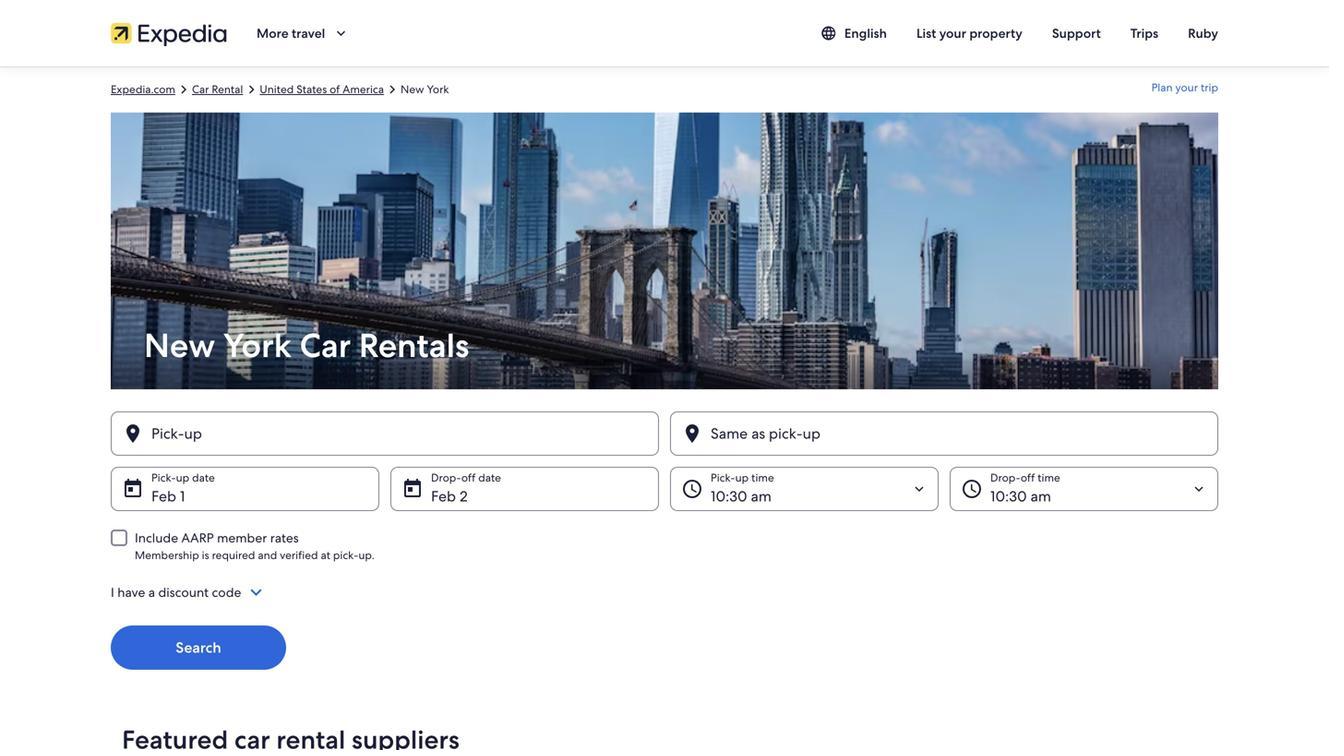 Task type: describe. For each thing, give the bounding box(es) containing it.
new york car rentals
[[144, 324, 469, 367]]

have
[[117, 584, 145, 601]]

america
[[343, 82, 384, 96]]

0 vertical spatial car
[[192, 82, 209, 96]]

rentals
[[359, 324, 469, 367]]

small image
[[821, 25, 845, 42]]

feb 2 button
[[390, 467, 659, 511]]

rates
[[270, 530, 299, 547]]

member
[[217, 530, 267, 547]]

membership
[[135, 548, 199, 563]]

is
[[202, 548, 209, 563]]

include
[[135, 530, 178, 547]]

york for new york car rentals
[[223, 324, 292, 367]]

feb 2
[[431, 487, 468, 506]]

directional image for car rental
[[243, 81, 260, 98]]

support link
[[1038, 17, 1116, 50]]

more
[[257, 25, 289, 42]]

i
[[111, 584, 114, 601]]

support
[[1052, 25, 1101, 42]]

i have a discount code link
[[111, 582, 1219, 604]]

of
[[330, 82, 340, 96]]

plan
[[1152, 80, 1173, 95]]

list your property
[[917, 25, 1023, 42]]

united states of america link
[[260, 82, 384, 97]]

new for new york car rentals
[[144, 324, 215, 367]]

code
[[212, 584, 241, 601]]

list
[[917, 25, 936, 42]]

english
[[845, 25, 887, 42]]

trip
[[1201, 80, 1219, 95]]

english button
[[806, 17, 902, 50]]

new york
[[401, 82, 449, 96]]

united states of america
[[260, 82, 384, 96]]

list your property link
[[902, 17, 1038, 50]]

feb 1 button
[[111, 467, 379, 511]]

plan your trip button
[[1152, 73, 1219, 106]]

car rental
[[192, 82, 243, 96]]

feb 1
[[151, 487, 185, 506]]

search
[[176, 638, 221, 658]]

include aarp member rates membership is required and verified at pick-up.
[[135, 530, 375, 563]]

expedia.com
[[111, 82, 175, 96]]

directional image
[[175, 81, 192, 98]]



Task type: vqa. For each thing, say whether or not it's contained in the screenshot.
main content
no



Task type: locate. For each thing, give the bounding box(es) containing it.
your
[[939, 25, 967, 42], [1176, 80, 1198, 95]]

rental
[[212, 82, 243, 96]]

1 directional image from the left
[[243, 81, 260, 98]]

united
[[260, 82, 294, 96]]

0 vertical spatial new
[[401, 82, 424, 96]]

ruby
[[1188, 25, 1219, 42]]

your right list
[[939, 25, 967, 42]]

plan your trip
[[1152, 80, 1219, 95]]

2 feb from the left
[[431, 487, 456, 506]]

expedia logo image
[[111, 20, 227, 46]]

0 horizontal spatial feb
[[151, 487, 176, 506]]

0 horizontal spatial york
[[223, 324, 292, 367]]

trips
[[1131, 25, 1159, 42]]

expedia.com link
[[111, 82, 175, 97]]

your for plan
[[1176, 80, 1198, 95]]

1 feb from the left
[[151, 487, 176, 506]]

1 horizontal spatial york
[[427, 82, 449, 96]]

1 horizontal spatial directional image
[[384, 81, 401, 98]]

feb for feb 1
[[151, 487, 176, 506]]

1
[[180, 487, 185, 506]]

ruby button
[[1173, 17, 1233, 50]]

1 vertical spatial york
[[223, 324, 292, 367]]

0 vertical spatial york
[[427, 82, 449, 96]]

car left "rentals"
[[300, 324, 351, 367]]

your for list
[[939, 25, 967, 42]]

car rental link
[[192, 82, 243, 97]]

0 horizontal spatial new
[[144, 324, 215, 367]]

more travel button
[[242, 17, 364, 50]]

states
[[297, 82, 327, 96]]

aarp
[[181, 530, 214, 547]]

1 vertical spatial your
[[1176, 80, 1198, 95]]

0 horizontal spatial car
[[192, 82, 209, 96]]

at
[[321, 548, 330, 563]]

required
[[212, 548, 255, 563]]

feb
[[151, 487, 176, 506], [431, 487, 456, 506]]

directional image
[[243, 81, 260, 98], [384, 81, 401, 98]]

trips link
[[1116, 17, 1173, 50]]

more travel
[[257, 25, 325, 42]]

and
[[258, 548, 277, 563]]

0 horizontal spatial your
[[939, 25, 967, 42]]

car
[[192, 82, 209, 96], [300, 324, 351, 367]]

property
[[970, 25, 1023, 42]]

breadcrumbs region
[[0, 66, 1329, 751]]

new for new york
[[401, 82, 424, 96]]

feb left 2
[[431, 487, 456, 506]]

1 horizontal spatial feb
[[431, 487, 456, 506]]

travel
[[292, 25, 325, 42]]

feb left 1
[[151, 487, 176, 506]]

directional image for united states of america
[[384, 81, 401, 98]]

york for new york
[[427, 82, 449, 96]]

1 horizontal spatial new
[[401, 82, 424, 96]]

2
[[460, 487, 468, 506]]

up.
[[358, 548, 375, 563]]

a
[[148, 584, 155, 601]]

i have a discount code
[[111, 584, 241, 601]]

0 vertical spatial your
[[939, 25, 967, 42]]

1 horizontal spatial your
[[1176, 80, 1198, 95]]

your inside dropdown button
[[1176, 80, 1198, 95]]

1 horizontal spatial car
[[300, 324, 351, 367]]

your left trip
[[1176, 80, 1198, 95]]

directional image down the more
[[243, 81, 260, 98]]

1 vertical spatial car
[[300, 324, 351, 367]]

new
[[401, 82, 424, 96], [144, 324, 215, 367]]

car left rental
[[192, 82, 209, 96]]

discount
[[158, 584, 209, 601]]

0 horizontal spatial directional image
[[243, 81, 260, 98]]

pick-
[[333, 548, 358, 563]]

york
[[427, 82, 449, 96], [223, 324, 292, 367]]

1 vertical spatial new
[[144, 324, 215, 367]]

search button
[[111, 626, 286, 670]]

2 directional image from the left
[[384, 81, 401, 98]]

directional image right of
[[384, 81, 401, 98]]

feb for feb 2
[[431, 487, 456, 506]]

verified
[[280, 548, 318, 563]]

trailing image
[[333, 25, 349, 42]]



